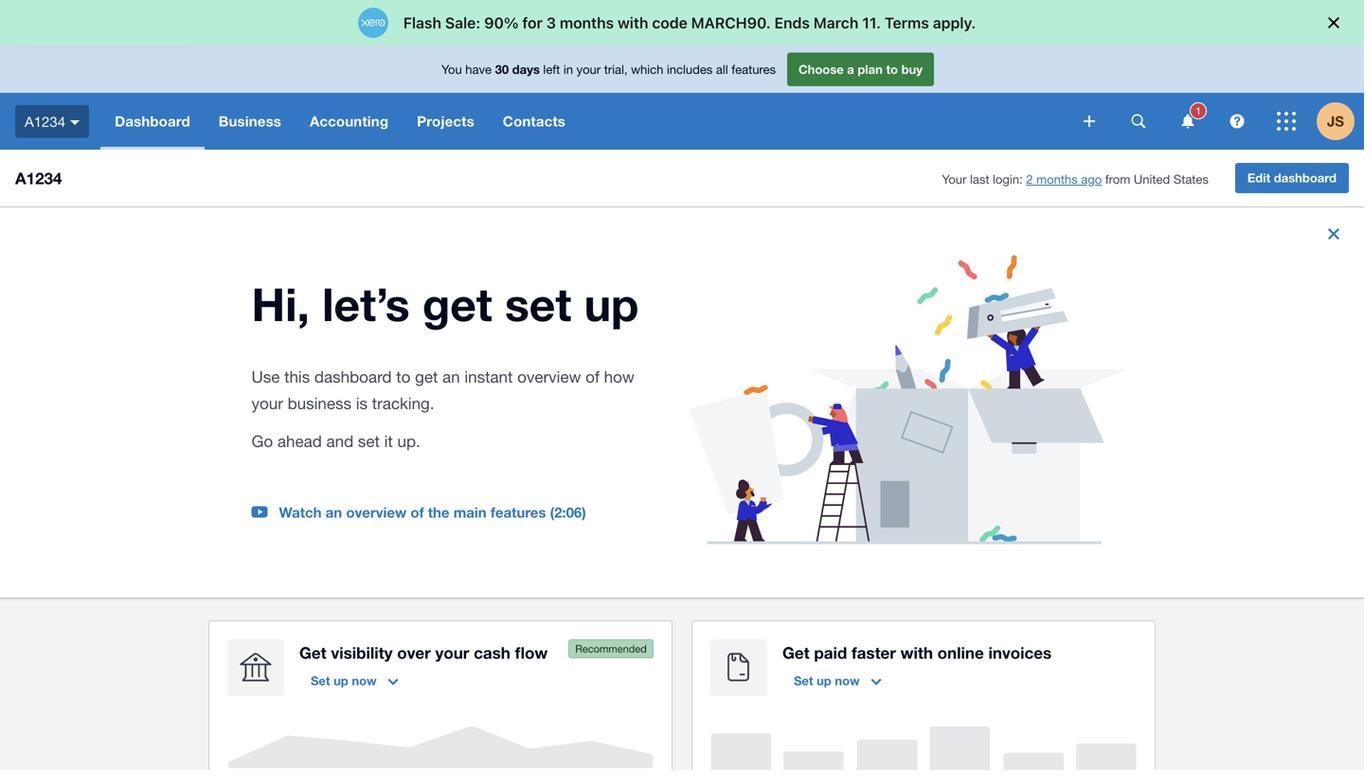 Task type: vqa. For each thing, say whether or not it's contained in the screenshot.
'have' to the bottom
no



Task type: describe. For each thing, give the bounding box(es) containing it.
1 horizontal spatial svg image
[[1132, 114, 1146, 128]]

0 horizontal spatial svg image
[[1084, 116, 1096, 127]]

1 horizontal spatial up
[[584, 277, 639, 331]]

dashboard inside button
[[1274, 171, 1337, 185]]

1 horizontal spatial features
[[732, 62, 776, 77]]

how
[[604, 368, 635, 386]]

(2:06)
[[550, 504, 586, 521]]

get for get visibility over your cash flow
[[299, 644, 327, 663]]

watch an overview of the main features (2:06)
[[279, 504, 586, 521]]

cash
[[474, 644, 511, 663]]

your
[[942, 172, 967, 186]]

up for invoices preview bar graph image
[[817, 674, 832, 689]]

choose
[[799, 62, 844, 77]]

states
[[1174, 172, 1209, 186]]

0 horizontal spatial of
[[411, 504, 424, 521]]

a1234 inside "popup button"
[[25, 113, 65, 130]]

use
[[252, 368, 280, 386]]

get paid faster with online invoices
[[783, 644, 1052, 663]]

this
[[284, 368, 310, 386]]

contacts
[[503, 113, 566, 130]]

set for up
[[505, 277, 572, 331]]

recommended icon image
[[569, 640, 654, 659]]

go ahead and set it up.
[[252, 432, 421, 451]]

let's
[[322, 277, 410, 331]]

projects
[[417, 113, 475, 130]]

get for get paid faster with online invoices
[[783, 644, 810, 663]]

accounting button
[[296, 93, 403, 150]]

months
[[1037, 172, 1078, 186]]

united
[[1134, 172, 1171, 186]]

choose a plan to buy
[[799, 62, 923, 77]]

ago
[[1082, 172, 1102, 186]]

login:
[[993, 172, 1023, 186]]

business
[[219, 113, 281, 130]]

plan
[[858, 62, 883, 77]]

business button
[[204, 93, 296, 150]]

buy
[[902, 62, 923, 77]]

watch an overview of the main features (2:06) button
[[279, 504, 586, 521]]

to for get
[[396, 368, 411, 386]]

js
[[1328, 113, 1345, 130]]

a
[[847, 62, 855, 77]]

set for set up now button corresponding to banking icon
[[311, 674, 330, 689]]

edit dashboard button
[[1236, 163, 1349, 193]]

1 vertical spatial a1234
[[15, 169, 62, 188]]

overview inside use this dashboard to get an instant overview of how your business is tracking.
[[518, 368, 581, 386]]

set up now button for banking icon
[[299, 666, 410, 697]]

invoices preview bar graph image
[[711, 727, 1137, 770]]

a1234 button
[[0, 93, 101, 150]]

business
[[288, 394, 352, 413]]

watch
[[279, 504, 322, 521]]

use this dashboard to get an instant overview of how your business is tracking.
[[252, 368, 635, 413]]

get visibility over your cash flow
[[299, 644, 548, 663]]

invoices icon image
[[711, 640, 768, 697]]

30
[[495, 62, 509, 77]]

svg image inside 1 popup button
[[1182, 114, 1195, 128]]

set up now for set up now button corresponding to banking icon
[[311, 674, 377, 689]]

your inside use this dashboard to get an instant overview of how your business is tracking.
[[252, 394, 283, 413]]

0 vertical spatial get
[[423, 277, 492, 331]]

1
[[1196, 105, 1202, 117]]

dashboard link
[[101, 93, 204, 150]]

2
[[1027, 172, 1033, 186]]

0 horizontal spatial overview
[[346, 504, 407, 521]]

an inside use this dashboard to get an instant overview of how your business is tracking.
[[443, 368, 460, 386]]

the
[[428, 504, 450, 521]]

1 horizontal spatial svg image
[[1231, 114, 1245, 128]]

it
[[384, 432, 393, 451]]



Task type: locate. For each thing, give the bounding box(es) containing it.
set up now button down visibility
[[299, 666, 410, 697]]

your right in at the top left of the page
[[577, 62, 601, 77]]

1 horizontal spatial overview
[[518, 368, 581, 386]]

svg image left js
[[1277, 112, 1296, 131]]

2 set up now button from the left
[[783, 666, 893, 697]]

set for it
[[358, 432, 380, 451]]

0 horizontal spatial features
[[491, 504, 546, 521]]

banking icon image
[[227, 640, 284, 697]]

set
[[311, 674, 330, 689], [794, 674, 814, 689]]

get inside use this dashboard to get an instant overview of how your business is tracking.
[[415, 368, 438, 386]]

overview right instant
[[518, 368, 581, 386]]

2 horizontal spatial svg image
[[1277, 112, 1296, 131]]

to left buy
[[886, 62, 898, 77]]

dashboard right edit
[[1274, 171, 1337, 185]]

0 horizontal spatial to
[[396, 368, 411, 386]]

svg image left 1 popup button
[[1132, 114, 1146, 128]]

to up the tracking.
[[396, 368, 411, 386]]

visibility
[[331, 644, 393, 663]]

banner containing dashboard
[[0, 45, 1365, 150]]

2 vertical spatial your
[[435, 644, 469, 663]]

1 set up now from the left
[[311, 674, 377, 689]]

set up now down paid
[[794, 674, 860, 689]]

up
[[584, 277, 639, 331], [334, 674, 348, 689], [817, 674, 832, 689]]

2 now from the left
[[835, 674, 860, 689]]

includes
[[667, 62, 713, 77]]

your inside banner
[[577, 62, 601, 77]]

set for set up now button corresponding to invoices icon
[[794, 674, 814, 689]]

0 horizontal spatial get
[[299, 644, 327, 663]]

dashboard
[[115, 113, 190, 130]]

2 set up now from the left
[[794, 674, 860, 689]]

tracking.
[[372, 394, 435, 413]]

days
[[512, 62, 540, 77]]

2 horizontal spatial up
[[817, 674, 832, 689]]

is
[[356, 394, 368, 413]]

instant
[[465, 368, 513, 386]]

set right invoices icon
[[794, 674, 814, 689]]

paid
[[814, 644, 847, 663]]

overview
[[518, 368, 581, 386], [346, 504, 407, 521]]

1 horizontal spatial dashboard
[[1274, 171, 1337, 185]]

get up the tracking.
[[415, 368, 438, 386]]

features right all
[[732, 62, 776, 77]]

get
[[299, 644, 327, 663], [783, 644, 810, 663]]

0 vertical spatial of
[[586, 368, 600, 386]]

dashboard up is
[[315, 368, 392, 386]]

features right main
[[491, 504, 546, 521]]

edit
[[1248, 171, 1271, 185]]

0 horizontal spatial set
[[358, 432, 380, 451]]

over
[[397, 644, 431, 663]]

2 get from the left
[[783, 644, 810, 663]]

2 horizontal spatial svg image
[[1182, 114, 1195, 128]]

1 horizontal spatial to
[[886, 62, 898, 77]]

0 horizontal spatial set up now button
[[299, 666, 410, 697]]

to inside use this dashboard to get an instant overview of how your business is tracking.
[[396, 368, 411, 386]]

1 vertical spatial to
[[396, 368, 411, 386]]

svg image inside a1234 "popup button"
[[70, 120, 80, 125]]

svg image right 1 at the right
[[1231, 114, 1245, 128]]

up.
[[398, 432, 421, 451]]

1 set from the left
[[311, 674, 330, 689]]

1 vertical spatial features
[[491, 504, 546, 521]]

banner
[[0, 45, 1365, 150]]

a1234
[[25, 113, 65, 130], [15, 169, 62, 188]]

0 vertical spatial a1234
[[25, 113, 65, 130]]

you have 30 days left in your trial, which includes all features
[[442, 62, 776, 77]]

your down use
[[252, 394, 283, 413]]

of
[[586, 368, 600, 386], [411, 504, 424, 521]]

to for buy
[[886, 62, 898, 77]]

you
[[442, 62, 462, 77]]

1 horizontal spatial set up now
[[794, 674, 860, 689]]

now down paid
[[835, 674, 860, 689]]

your last login: 2 months ago from united states
[[942, 172, 1209, 186]]

1 vertical spatial dashboard
[[315, 368, 392, 386]]

1 vertical spatial your
[[252, 394, 283, 413]]

your
[[577, 62, 601, 77], [252, 394, 283, 413], [435, 644, 469, 663]]

1 get from the left
[[299, 644, 327, 663]]

svg image
[[1277, 112, 1296, 131], [1231, 114, 1245, 128], [1084, 116, 1096, 127]]

0 horizontal spatial now
[[352, 674, 377, 689]]

dashboard inside use this dashboard to get an instant overview of how your business is tracking.
[[315, 368, 392, 386]]

now for set up now button corresponding to invoices icon
[[835, 674, 860, 689]]

0 vertical spatial your
[[577, 62, 601, 77]]

1 vertical spatial overview
[[346, 504, 407, 521]]

get
[[423, 277, 492, 331], [415, 368, 438, 386]]

1 now from the left
[[352, 674, 377, 689]]

1 horizontal spatial now
[[835, 674, 860, 689]]

0 vertical spatial an
[[443, 368, 460, 386]]

0 vertical spatial set
[[505, 277, 572, 331]]

hi,
[[252, 277, 310, 331]]

hi, let's get set up
[[252, 277, 639, 331]]

1 set up now button from the left
[[299, 666, 410, 697]]

set up now button for invoices icon
[[783, 666, 893, 697]]

svg image left 1 at the right
[[1182, 114, 1195, 128]]

0 horizontal spatial svg image
[[70, 120, 80, 125]]

1 vertical spatial of
[[411, 504, 424, 521]]

up up how
[[584, 277, 639, 331]]

have
[[466, 62, 492, 77]]

0 horizontal spatial dashboard
[[315, 368, 392, 386]]

banking preview line graph image
[[227, 727, 654, 770]]

up down visibility
[[334, 674, 348, 689]]

svg image left "dashboard"
[[70, 120, 80, 125]]

0 vertical spatial to
[[886, 62, 898, 77]]

invoices
[[989, 644, 1052, 663]]

get left visibility
[[299, 644, 327, 663]]

now down visibility
[[352, 674, 377, 689]]

in
[[564, 62, 573, 77]]

set up instant
[[505, 277, 572, 331]]

faster
[[852, 644, 896, 663]]

edit dashboard
[[1248, 171, 1337, 185]]

of inside use this dashboard to get an instant overview of how your business is tracking.
[[586, 368, 600, 386]]

an right "watch"
[[326, 504, 342, 521]]

set up now for set up now button corresponding to invoices icon
[[794, 674, 860, 689]]

1 horizontal spatial get
[[783, 644, 810, 663]]

features
[[732, 62, 776, 77], [491, 504, 546, 521]]

up for banking preview line graph image on the bottom left of the page
[[334, 674, 348, 689]]

1 vertical spatial get
[[415, 368, 438, 386]]

1 horizontal spatial set
[[794, 674, 814, 689]]

set left it
[[358, 432, 380, 451]]

get up instant
[[423, 277, 492, 331]]

0 vertical spatial overview
[[518, 368, 581, 386]]

which
[[631, 62, 664, 77]]

close image
[[1319, 219, 1349, 249]]

your right over
[[435, 644, 469, 663]]

accounting
[[310, 113, 389, 130]]

0 vertical spatial features
[[732, 62, 776, 77]]

svg image up ago
[[1084, 116, 1096, 127]]

trial,
[[604, 62, 628, 77]]

ahead
[[278, 432, 322, 451]]

1 horizontal spatial your
[[435, 644, 469, 663]]

up down paid
[[817, 674, 832, 689]]

and
[[327, 432, 354, 451]]

0 horizontal spatial set
[[311, 674, 330, 689]]

contacts button
[[489, 93, 580, 150]]

overview left the at the bottom of page
[[346, 504, 407, 521]]

of left how
[[586, 368, 600, 386]]

online
[[938, 644, 984, 663]]

0 horizontal spatial your
[[252, 394, 283, 413]]

1 horizontal spatial set up now button
[[783, 666, 893, 697]]

set up now down visibility
[[311, 674, 377, 689]]

with
[[901, 644, 933, 663]]

to inside banner
[[886, 62, 898, 77]]

2 horizontal spatial your
[[577, 62, 601, 77]]

js button
[[1317, 93, 1365, 150]]

to
[[886, 62, 898, 77], [396, 368, 411, 386]]

get left paid
[[783, 644, 810, 663]]

1 horizontal spatial set
[[505, 277, 572, 331]]

main
[[454, 504, 487, 521]]

of left the at the bottom of page
[[411, 504, 424, 521]]

2 set from the left
[[794, 674, 814, 689]]

dashboard
[[1274, 171, 1337, 185], [315, 368, 392, 386]]

0 horizontal spatial up
[[334, 674, 348, 689]]

from
[[1106, 172, 1131, 186]]

last
[[970, 172, 990, 186]]

1 vertical spatial set
[[358, 432, 380, 451]]

an left instant
[[443, 368, 460, 386]]

0 vertical spatial dashboard
[[1274, 171, 1337, 185]]

an
[[443, 368, 460, 386], [326, 504, 342, 521]]

projects button
[[403, 93, 489, 150]]

go
[[252, 432, 273, 451]]

1 horizontal spatial of
[[586, 368, 600, 386]]

1 horizontal spatial an
[[443, 368, 460, 386]]

left
[[543, 62, 560, 77]]

0 horizontal spatial an
[[326, 504, 342, 521]]

now
[[352, 674, 377, 689], [835, 674, 860, 689]]

flow
[[515, 644, 548, 663]]

set
[[505, 277, 572, 331], [358, 432, 380, 451]]

set right banking icon
[[311, 674, 330, 689]]

2 months ago button
[[1027, 172, 1102, 187]]

0 horizontal spatial set up now
[[311, 674, 377, 689]]

all
[[716, 62, 728, 77]]

set up now button down paid
[[783, 666, 893, 697]]

set up now button
[[299, 666, 410, 697], [783, 666, 893, 697]]

1 vertical spatial an
[[326, 504, 342, 521]]

now for set up now button corresponding to banking icon
[[352, 674, 377, 689]]

svg image
[[1132, 114, 1146, 128], [1182, 114, 1195, 128], [70, 120, 80, 125]]

1 button
[[1169, 93, 1207, 150]]

set up now
[[311, 674, 377, 689], [794, 674, 860, 689]]

dialog
[[0, 0, 1365, 45]]



